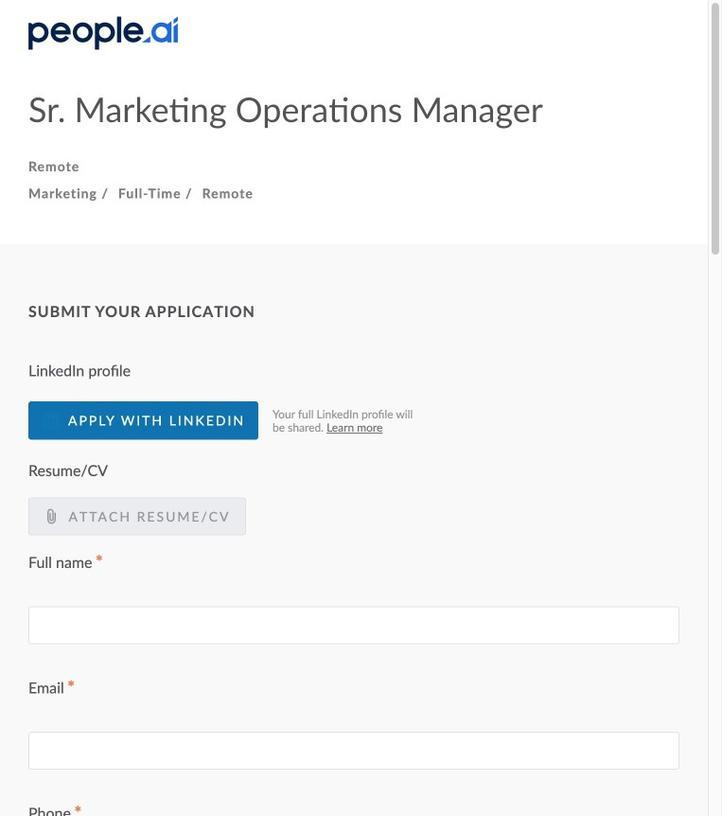 Task type: describe. For each thing, give the bounding box(es) containing it.
people.ai logo image
[[28, 17, 178, 50]]



Task type: locate. For each thing, give the bounding box(es) containing it.
None email field
[[28, 732, 680, 770]]

paperclip image
[[44, 509, 59, 524]]

None text field
[[28, 607, 680, 645]]



